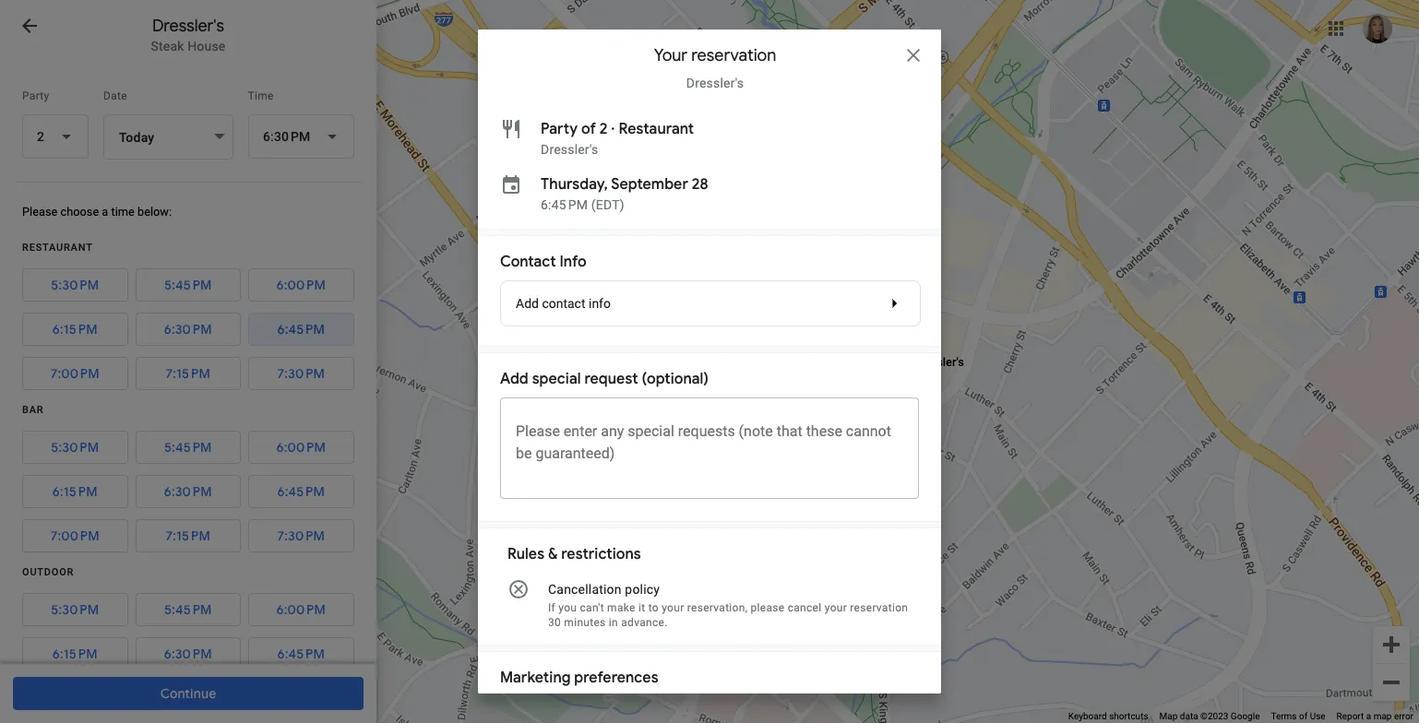 Task type: locate. For each thing, give the bounding box(es) containing it.
(edt)
[[591, 197, 625, 212]]

2 7:15 pm button from the top
[[135, 520, 241, 553]]

6:45 pm for first 6:45 pm button from the top
[[277, 321, 325, 338]]

2 vertical spatial 7:00 pm button
[[22, 682, 128, 715]]

2 6:15 pm from the top
[[52, 484, 98, 500]]

0 vertical spatial 5:30 pm button
[[22, 269, 128, 302]]

of left use
[[1299, 712, 1308, 722]]

restaurant
[[619, 120, 694, 138], [22, 242, 93, 254]]

1 7:00 pm button from the top
[[22, 357, 128, 391]]

you
[[559, 602, 577, 615]]

2 5:45 pm from the top
[[164, 440, 212, 456]]

1 vertical spatial 7:30 pm
[[277, 528, 325, 545]]

0 horizontal spatial dressler's
[[152, 16, 224, 36]]

6:00 pm for restaurant
[[276, 277, 326, 294]]

7:15 pm button for bar
[[135, 520, 241, 553]]

1 vertical spatial 6:30 pm button
[[135, 476, 241, 509]]

2 vertical spatial 5:45 pm button
[[135, 594, 241, 627]]

3 7:00 pm button from the top
[[22, 682, 128, 715]]

dressler's up thursday,
[[541, 142, 598, 157]]

add special request (optional)
[[500, 370, 709, 389]]

0 vertical spatial 5:45 pm button
[[135, 269, 241, 302]]

2 7:15 pm from the top
[[166, 528, 210, 545]]

5:30 pm button
[[22, 269, 128, 302], [22, 431, 128, 464], [22, 594, 128, 627]]

2 vertical spatial 7:30 pm
[[277, 691, 325, 707]]

6:00 pm button for bar
[[248, 431, 354, 464]]

request
[[585, 370, 638, 389]]

1 7:30 pm button from the top
[[248, 357, 354, 391]]

3 7:00 pm from the top
[[50, 691, 99, 707]]

1 6:15 pm button from the top
[[22, 313, 128, 346]]

add inside button
[[516, 296, 539, 311]]

2 6:15 pm button from the top
[[22, 476, 128, 509]]

6:00 pm button
[[248, 269, 354, 302], [248, 431, 354, 464], [248, 594, 354, 627]]

0 horizontal spatial a
[[102, 205, 108, 219]]

6:15 pm for outdoor
[[52, 646, 98, 663]]

2 5:45 pm button from the top
[[135, 431, 241, 464]]

5:45 pm for outdoor
[[164, 602, 212, 619]]

6:00 pm for outdoor
[[276, 602, 326, 619]]

restaurant down please
[[22, 242, 93, 254]]

6:15 pm button
[[22, 313, 128, 346], [22, 476, 128, 509], [22, 638, 128, 671]]

add
[[516, 296, 539, 311], [500, 370, 529, 389]]

0 vertical spatial restaurant
[[619, 120, 694, 138]]

shortcuts
[[1109, 712, 1149, 722]]

1 6:30 pm from the top
[[164, 321, 212, 338]]

3 6:00 pm button from the top
[[248, 594, 354, 627]]

thursday,
[[541, 175, 608, 194]]

0 horizontal spatial reservation
[[691, 45, 776, 66]]

0 vertical spatial 6:00 pm
[[276, 277, 326, 294]]

of inside party of 2 · restaurant dressler's
[[581, 120, 596, 138]]

0 vertical spatial 6:30 pm
[[164, 321, 212, 338]]

3 6:00 pm from the top
[[276, 602, 326, 619]]

0 horizontal spatial your
[[662, 602, 684, 615]]

policy
[[625, 582, 660, 597]]

5:30 pm button down choose
[[22, 269, 128, 302]]

0 vertical spatial 6:45 pm button
[[248, 313, 354, 346]]

2 vertical spatial 7:15 pm button
[[135, 682, 241, 715]]

today
[[119, 130, 154, 145]]

1 horizontal spatial dressler's
[[541, 142, 598, 157]]

0 vertical spatial a
[[102, 205, 108, 219]]

3 7:15 pm from the top
[[166, 691, 210, 707]]

if
[[548, 602, 556, 615]]

0 vertical spatial 7:15 pm
[[166, 366, 210, 382]]

1 6:30 pm button from the top
[[135, 313, 241, 346]]

0 vertical spatial 7:00 pm button
[[22, 357, 128, 391]]

reservation right cancel on the bottom of the page
[[850, 602, 908, 615]]

1 6:15 pm from the top
[[52, 321, 98, 338]]

6:30 pm
[[164, 321, 212, 338], [164, 484, 212, 500], [164, 646, 212, 663]]

3 6:15 pm button from the top
[[22, 638, 128, 671]]

2 7:00 pm button from the top
[[22, 520, 128, 553]]

6:30 pm button
[[135, 313, 241, 346], [135, 476, 241, 509], [135, 638, 241, 671]]

2 vertical spatial 7:15 pm
[[166, 691, 210, 707]]

reservation
[[691, 45, 776, 66], [850, 602, 908, 615]]

5:45 pm button
[[135, 269, 241, 302], [135, 431, 241, 464], [135, 594, 241, 627]]

1 6:45 pm button from the top
[[248, 313, 354, 346]]

2 6:00 pm from the top
[[276, 440, 326, 456]]

keyboard shortcuts
[[1069, 712, 1149, 722]]

outdoor
[[22, 567, 74, 579]]

2 vertical spatial 6:00 pm button
[[248, 594, 354, 627]]

cancel
[[788, 602, 822, 615]]

make
[[607, 602, 636, 615]]

7:15 pm for bar
[[166, 528, 210, 545]]

2 5:30 pm from the top
[[51, 440, 99, 456]]

3 5:30 pm button from the top
[[22, 594, 128, 627]]

marketing
[[500, 669, 571, 688]]

2 vertical spatial 6:30 pm button
[[135, 638, 241, 671]]

1 vertical spatial 7:15 pm
[[166, 528, 210, 545]]

6:30 pm button for bar
[[135, 476, 241, 509]]

2 7:30 pm button from the top
[[248, 520, 354, 553]]

0 vertical spatial of
[[581, 120, 596, 138]]

1 horizontal spatial reservation
[[850, 602, 908, 615]]

7:15 pm for outdoor
[[166, 691, 210, 707]]

1 vertical spatial 7:15 pm button
[[135, 520, 241, 553]]

dressler's heading
[[0, 15, 377, 37]]

3 7:30 pm from the top
[[277, 691, 325, 707]]

5:45 pm
[[164, 277, 212, 294], [164, 440, 212, 456], [164, 602, 212, 619]]

google
[[1231, 712, 1260, 722]]

1 horizontal spatial party
[[541, 120, 578, 138]]

1 6:00 pm button from the top
[[248, 269, 354, 302]]

1 vertical spatial 6:30 pm
[[164, 484, 212, 500]]

2 vertical spatial 6:15 pm
[[52, 646, 98, 663]]

3 6:15 pm from the top
[[52, 646, 98, 663]]

7:30 pm for outdoor
[[277, 691, 325, 707]]

0 vertical spatial dressler's
[[152, 16, 224, 36]]

2 vertical spatial 7:00 pm
[[50, 691, 99, 707]]

©2023
[[1201, 712, 1229, 722]]

bar
[[22, 404, 44, 416]]

0 horizontal spatial restaurant
[[22, 242, 93, 254]]

2 vertical spatial 5:30 pm
[[51, 602, 99, 619]]

1 5:30 pm from the top
[[51, 277, 99, 294]]

0 vertical spatial 7:30 pm
[[277, 366, 325, 382]]

0 vertical spatial 6:00 pm button
[[248, 269, 354, 302]]

2 vertical spatial 6:30 pm
[[164, 646, 212, 663]]

3 6:45 pm button from the top
[[248, 638, 354, 671]]

1 vertical spatial 6:15 pm button
[[22, 476, 128, 509]]

5:30 pm
[[51, 277, 99, 294], [51, 440, 99, 456], [51, 602, 99, 619]]

7:15 pm
[[166, 366, 210, 382], [166, 528, 210, 545], [166, 691, 210, 707]]

7:00 pm
[[50, 366, 99, 382], [50, 528, 99, 545], [50, 691, 99, 707]]

report
[[1337, 712, 1364, 722]]

of for party
[[581, 120, 596, 138]]

3 6:30 pm button from the top
[[135, 638, 241, 671]]

dressler's inside dressler's steak house
[[152, 16, 224, 36]]

1 5:45 pm from the top
[[164, 277, 212, 294]]

6:45 pm button
[[248, 313, 354, 346], [248, 476, 354, 509], [248, 638, 354, 671]]

your right to
[[662, 602, 684, 615]]

6:30 pm for outdoor
[[164, 646, 212, 663]]

a
[[102, 205, 108, 219], [1366, 712, 1371, 722]]

0 vertical spatial 5:45 pm
[[164, 277, 212, 294]]

party left 2
[[541, 120, 578, 138]]

1 vertical spatial reservation
[[850, 602, 908, 615]]

2 vertical spatial dressler's
[[541, 142, 598, 157]]

2 6:45 pm button from the top
[[248, 476, 354, 509]]

please
[[22, 205, 58, 219]]

party
[[22, 90, 49, 102], [541, 120, 578, 138]]

time
[[248, 90, 274, 102]]

cancellation
[[548, 582, 622, 597]]

dressler's
[[152, 16, 224, 36], [686, 76, 744, 90], [541, 142, 598, 157]]

6:30 pm for restaurant
[[164, 321, 212, 338]]

5:30 pm button down outdoor
[[22, 594, 128, 627]]

reservation right your
[[691, 45, 776, 66]]

1 vertical spatial 5:30 pm button
[[22, 431, 128, 464]]

2 7:30 pm from the top
[[277, 528, 325, 545]]

1 vertical spatial 5:30 pm
[[51, 440, 99, 456]]

your right cancel on the bottom of the page
[[825, 602, 847, 615]]

steak
[[151, 39, 184, 54]]

1 7:15 pm button from the top
[[135, 357, 241, 391]]

7:30 pm
[[277, 366, 325, 382], [277, 528, 325, 545], [277, 691, 325, 707]]

a left map
[[1366, 712, 1371, 722]]

5:45 pm for bar
[[164, 440, 212, 456]]

cancellation policy if you can't make it to your reservation, please cancel your reservation 30 minutes in advance.
[[548, 582, 908, 629]]

2 6:30 pm from the top
[[164, 484, 212, 500]]

1 vertical spatial add
[[500, 370, 529, 389]]

add left special
[[500, 370, 529, 389]]

6:45 pm inside thursday, september 28 6:45 pm (edt)
[[541, 197, 588, 212]]

restaurant inside party of 2 · restaurant dressler's
[[619, 120, 694, 138]]

reservation inside cancellation policy if you can't make it to your reservation, please cancel your reservation 30 minutes in advance.
[[850, 602, 908, 615]]

1 vertical spatial dressler's
[[686, 76, 744, 90]]

0 vertical spatial 7:30 pm button
[[248, 357, 354, 391]]

of left 2
[[581, 120, 596, 138]]

your
[[662, 602, 684, 615], [825, 602, 847, 615]]

5:30 pm for outdoor
[[51, 602, 99, 619]]

1 6:00 pm from the top
[[276, 277, 326, 294]]

1 vertical spatial of
[[1299, 712, 1308, 722]]

add left contact
[[516, 296, 539, 311]]

2
[[600, 120, 608, 138]]

2 vertical spatial 6:45 pm button
[[248, 638, 354, 671]]

1 vertical spatial party
[[541, 120, 578, 138]]

1 your from the left
[[662, 602, 684, 615]]

error
[[1394, 712, 1414, 722]]

6:15 pm button up outdoor
[[22, 476, 128, 509]]

today button
[[103, 114, 233, 160]]

7:00 pm button for outdoor
[[22, 682, 128, 715]]

1 vertical spatial a
[[1366, 712, 1371, 722]]

0 vertical spatial 7:00 pm
[[50, 366, 99, 382]]

house
[[187, 39, 226, 54]]

5:45 pm for restaurant
[[164, 277, 212, 294]]

2 vertical spatial 5:45 pm
[[164, 602, 212, 619]]

7:30 pm button for outdoor
[[248, 682, 354, 715]]

2 vertical spatial 6:00 pm
[[276, 602, 326, 619]]

0 vertical spatial 6:15 pm
[[52, 321, 98, 338]]

6:45 pm for 6:45 pm button related to outdoor
[[277, 646, 325, 663]]

3 5:30 pm from the top
[[51, 602, 99, 619]]

1 vertical spatial 5:45 pm button
[[135, 431, 241, 464]]

0 vertical spatial reservation
[[691, 45, 776, 66]]

0 horizontal spatial party
[[22, 90, 49, 102]]

2 vertical spatial 5:30 pm button
[[22, 594, 128, 627]]

0 vertical spatial add
[[516, 296, 539, 311]]

3 7:30 pm button from the top
[[248, 682, 354, 715]]

6:15 pm button up bar at left
[[22, 313, 128, 346]]

2 6:00 pm button from the top
[[248, 431, 354, 464]]

1 vertical spatial 6:00 pm
[[276, 440, 326, 456]]

1 7:30 pm from the top
[[277, 366, 325, 382]]

0 vertical spatial 6:30 pm button
[[135, 313, 241, 346]]

7:00 pm button
[[22, 357, 128, 391], [22, 520, 128, 553], [22, 682, 128, 715]]

use
[[1310, 712, 1326, 722]]

1 vertical spatial 5:45 pm
[[164, 440, 212, 456]]

1 7:00 pm from the top
[[50, 366, 99, 382]]

restaurant right ·
[[619, 120, 694, 138]]

continue
[[160, 686, 216, 702]]

5:45 pm button for restaurant
[[135, 269, 241, 302]]

dressler's up house
[[152, 16, 224, 36]]

1 vertical spatial 6:45 pm button
[[248, 476, 354, 509]]

6:45 pm
[[541, 197, 588, 212], [277, 321, 325, 338], [277, 484, 325, 500], [277, 646, 325, 663]]

2 vertical spatial 6:15 pm button
[[22, 638, 128, 671]]

1 vertical spatial 6:15 pm
[[52, 484, 98, 500]]

5:30 pm button for bar
[[22, 431, 128, 464]]

7:30 pm button
[[248, 357, 354, 391], [248, 520, 354, 553], [248, 682, 354, 715]]

0 horizontal spatial of
[[581, 120, 596, 138]]

contact
[[500, 253, 556, 271]]

map
[[1374, 712, 1392, 722]]

1 7:15 pm from the top
[[166, 366, 210, 382]]

map data ©2023 google
[[1160, 712, 1260, 722]]

info
[[560, 253, 587, 271]]

1 vertical spatial 6:00 pm button
[[248, 431, 354, 464]]

6:15 pm
[[52, 321, 98, 338], [52, 484, 98, 500], [52, 646, 98, 663]]

party down back icon
[[22, 90, 49, 102]]

add contact info button
[[500, 281, 921, 327]]

add for add special request (optional)
[[500, 370, 529, 389]]

2 6:30 pm button from the top
[[135, 476, 241, 509]]

1 5:45 pm button from the top
[[135, 269, 241, 302]]

1 vertical spatial 7:00 pm button
[[22, 520, 128, 553]]

keyboard shortcuts button
[[1069, 711, 1149, 723]]

dressler's down your reservation
[[686, 76, 744, 90]]

6:15 pm button down outdoor
[[22, 638, 128, 671]]

0 vertical spatial 6:15 pm button
[[22, 313, 128, 346]]

3 6:30 pm from the top
[[164, 646, 212, 663]]

2 horizontal spatial dressler's
[[686, 76, 744, 90]]

1 vertical spatial 7:00 pm
[[50, 528, 99, 545]]

2 5:30 pm button from the top
[[22, 431, 128, 464]]

7:15 pm button
[[135, 357, 241, 391], [135, 520, 241, 553], [135, 682, 241, 715]]

1 horizontal spatial restaurant
[[619, 120, 694, 138]]

thursday, september 28 6:45 pm (edt)
[[541, 175, 708, 212]]

2 7:00 pm from the top
[[50, 528, 99, 545]]

1 vertical spatial restaurant
[[22, 242, 93, 254]]

0 vertical spatial party
[[22, 90, 49, 102]]

party inside party of 2 · restaurant dressler's
[[541, 120, 578, 138]]

0 vertical spatial 7:15 pm button
[[135, 357, 241, 391]]

3 5:45 pm button from the top
[[135, 594, 241, 627]]

1 vertical spatial 7:30 pm button
[[248, 520, 354, 553]]

7:30 pm button for bar
[[248, 520, 354, 553]]

2 vertical spatial 7:30 pm button
[[248, 682, 354, 715]]

0 vertical spatial 5:30 pm
[[51, 277, 99, 294]]

of
[[581, 120, 596, 138], [1299, 712, 1308, 722]]

1 horizontal spatial of
[[1299, 712, 1308, 722]]

6:00 pm
[[276, 277, 326, 294], [276, 440, 326, 456], [276, 602, 326, 619]]

5:30 pm button down bar at left
[[22, 431, 128, 464]]

1 5:30 pm button from the top
[[22, 269, 128, 302]]

1 horizontal spatial your
[[825, 602, 847, 615]]

3 5:45 pm from the top
[[164, 602, 212, 619]]

a left the time
[[102, 205, 108, 219]]

3 7:15 pm button from the top
[[135, 682, 241, 715]]



Task type: describe. For each thing, give the bounding box(es) containing it.
5:30 pm for bar
[[51, 440, 99, 456]]

5:30 pm button for outdoor
[[22, 594, 128, 627]]

back image
[[18, 15, 41, 37]]

7:15 pm for restaurant
[[166, 366, 210, 382]]

7:15 pm button for restaurant
[[135, 357, 241, 391]]

contact info
[[500, 253, 587, 271]]

info
[[589, 296, 611, 311]]

1 horizontal spatial a
[[1366, 712, 1371, 722]]

6:30 pm button for outdoor
[[135, 638, 241, 671]]

contact
[[542, 296, 586, 311]]

special
[[532, 370, 581, 389]]

Please enter any special requests (note that these cannot be guaranteed) text field
[[516, 421, 903, 465]]

restrictions
[[561, 545, 641, 564]]

dressler's for dressler's steak house
[[152, 16, 224, 36]]

below:
[[137, 205, 172, 219]]

·
[[611, 120, 615, 138]]

september
[[611, 175, 688, 194]]

6:00 pm button for restaurant
[[248, 269, 354, 302]]

party for party of 2 · restaurant dressler's
[[541, 120, 578, 138]]

minutes
[[564, 616, 606, 629]]

6:45 pm (eastern daylight time) image
[[541, 197, 625, 212]]

6:00 pm for bar
[[276, 440, 326, 456]]

5:45 pm button for outdoor
[[135, 594, 241, 627]]

please
[[751, 602, 785, 615]]

terms
[[1271, 712, 1297, 722]]

continue button
[[13, 677, 364, 711]]

your
[[654, 45, 688, 66]]

6:15 pm button for outdoor
[[22, 638, 128, 671]]

add for add contact info
[[516, 296, 539, 311]]

5:30 pm for restaurant
[[51, 277, 99, 294]]

7:00 pm for restaurant
[[50, 366, 99, 382]]

choose
[[60, 205, 99, 219]]

7:15 pm button for outdoor
[[135, 682, 241, 715]]

terms of use link
[[1271, 712, 1326, 722]]

in
[[609, 616, 618, 629]]

it
[[639, 602, 645, 615]]

of for terms
[[1299, 712, 1308, 722]]

please choose a time below:
[[22, 205, 172, 219]]

party for party
[[22, 90, 49, 102]]

2 your from the left
[[825, 602, 847, 615]]

6:15 pm for bar
[[52, 484, 98, 500]]

to
[[648, 602, 659, 615]]

6:30 pm button for restaurant
[[135, 313, 241, 346]]

reservation,
[[687, 602, 748, 615]]

preferences
[[574, 669, 659, 688]]

data
[[1180, 712, 1198, 722]]

(optional)
[[642, 370, 709, 389]]

your reservation
[[654, 45, 776, 66]]

6:15 pm button for bar
[[22, 476, 128, 509]]

5:30 pm button for restaurant
[[22, 269, 128, 302]]

7:00 pm button for bar
[[22, 520, 128, 553]]

7:00 pm button for restaurant
[[22, 357, 128, 391]]

6:45 pm button for bar
[[248, 476, 354, 509]]

terms of use
[[1271, 712, 1326, 722]]

6:45 pm for bar 6:45 pm button
[[277, 484, 325, 500]]

marketing preferences
[[500, 669, 659, 688]]

your reservation dialog
[[478, 30, 941, 723]]

rules
[[508, 545, 545, 564]]

30
[[548, 616, 561, 629]]

7:30 pm for restaurant
[[277, 366, 325, 382]]

time
[[111, 205, 135, 219]]

7:30 pm button for restaurant
[[248, 357, 354, 391]]

map
[[1160, 712, 1178, 722]]

dressler's inside party of 2 · restaurant dressler's
[[541, 142, 598, 157]]

keyboard
[[1069, 712, 1107, 722]]

date
[[103, 90, 127, 102]]

report a map error
[[1337, 712, 1414, 722]]

dressler's for dressler's
[[686, 76, 744, 90]]

6:45 pm button for outdoor
[[248, 638, 354, 671]]

7:00 pm for bar
[[50, 528, 99, 545]]

28
[[692, 175, 708, 194]]

report a map error link
[[1337, 712, 1414, 722]]

6:15 pm button for restaurant
[[22, 313, 128, 346]]

7:00 pm for outdoor
[[50, 691, 99, 707]]

add contact info
[[516, 296, 611, 311]]

6:15 pm for restaurant
[[52, 321, 98, 338]]

party of 2 · restaurant dressler's
[[541, 120, 694, 157]]

dressler's steak house
[[151, 16, 226, 54]]

advance.
[[621, 616, 668, 629]]

rules & restrictions
[[508, 545, 641, 564]]

&
[[548, 545, 558, 564]]

map region
[[356, 0, 1419, 723]]

6:00 pm button for outdoor
[[248, 594, 354, 627]]

5:45 pm button for bar
[[135, 431, 241, 464]]

7:30 pm for bar
[[277, 528, 325, 545]]

6:30 pm for bar
[[164, 484, 212, 500]]

can't
[[580, 602, 604, 615]]



Task type: vqa. For each thing, say whether or not it's contained in the screenshot.
the leftmost fare
no



